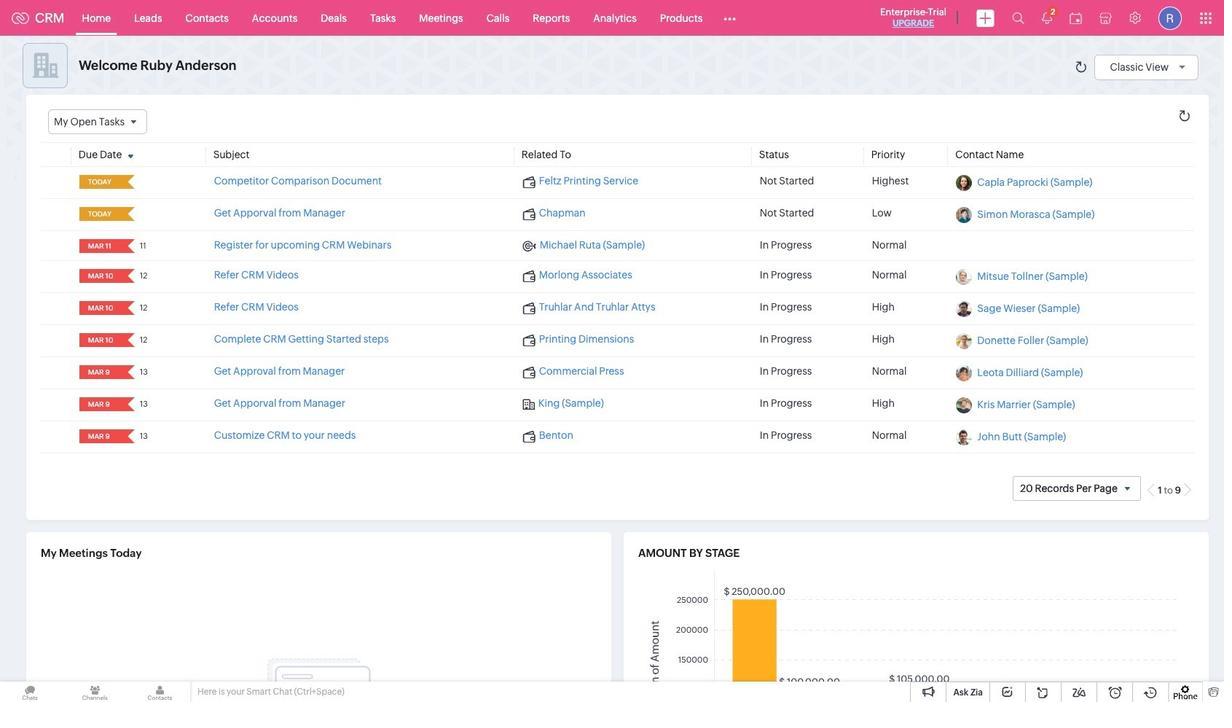 Task type: describe. For each thing, give the bounding box(es) containing it.
profile image
[[1159, 6, 1183, 30]]

profile element
[[1150, 0, 1191, 35]]

create menu element
[[968, 0, 1004, 35]]

search element
[[1004, 0, 1034, 36]]

signals element
[[1034, 0, 1061, 36]]

create menu image
[[977, 9, 995, 27]]



Task type: vqa. For each thing, say whether or not it's contained in the screenshot.
the bottom late by  days icon
yes



Task type: locate. For each thing, give the bounding box(es) containing it.
channels image
[[65, 682, 125, 702]]

None field
[[48, 109, 147, 134], [84, 175, 118, 189], [84, 207, 118, 221], [84, 239, 118, 253], [84, 269, 118, 283], [84, 301, 118, 315], [84, 333, 118, 347], [84, 365, 118, 379], [84, 397, 118, 411], [84, 430, 118, 443], [48, 109, 147, 134], [84, 175, 118, 189], [84, 207, 118, 221], [84, 239, 118, 253], [84, 269, 118, 283], [84, 301, 118, 315], [84, 333, 118, 347], [84, 365, 118, 379], [84, 397, 118, 411], [84, 430, 118, 443]]

late by  days image
[[122, 209, 140, 218]]

logo image
[[12, 12, 29, 24]]

Other Modules field
[[715, 6, 746, 30]]

calendar image
[[1070, 12, 1083, 24]]

late by  days image
[[122, 177, 140, 186]]

chats image
[[0, 682, 60, 702]]

contacts image
[[130, 682, 190, 702]]

search image
[[1013, 12, 1025, 24]]



